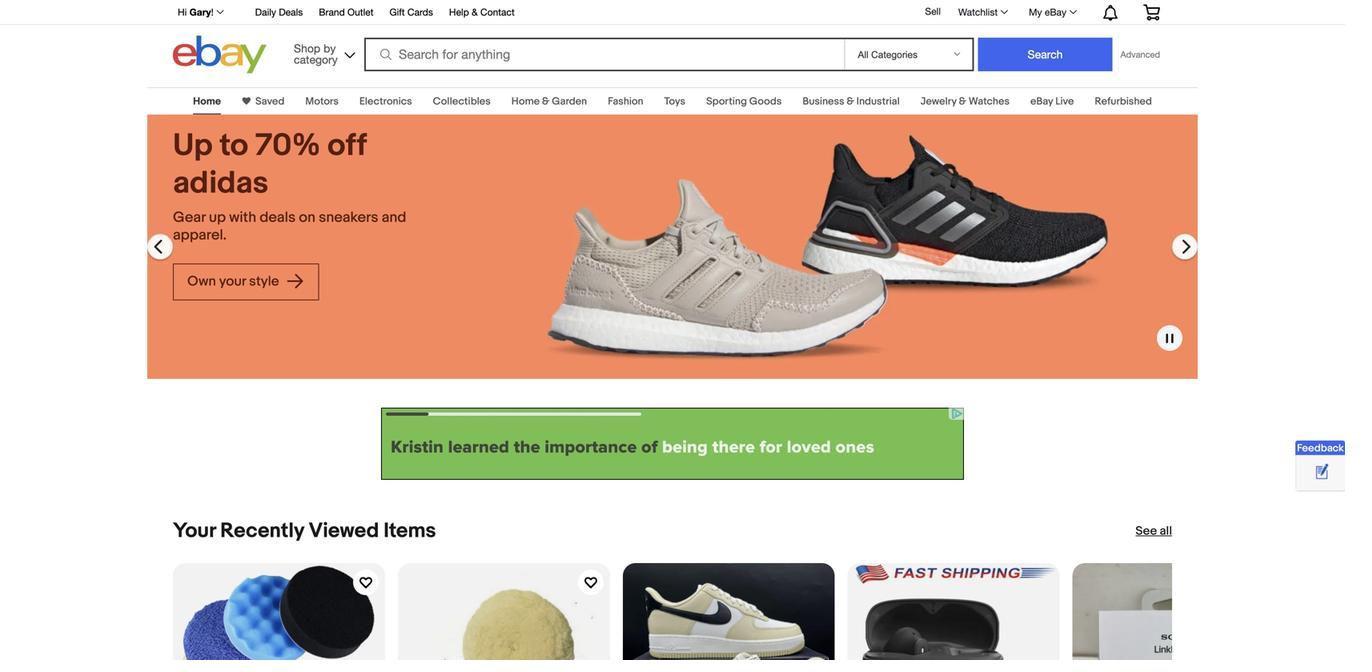 Task type: describe. For each thing, give the bounding box(es) containing it.
brand outlet link
[[319, 4, 374, 22]]

home & garden link
[[512, 95, 587, 108]]

feedback
[[1298, 442, 1345, 455]]

cards
[[408, 6, 433, 18]]

all
[[1160, 524, 1173, 538]]

deals
[[260, 209, 296, 226]]

up to 70% off adidas link
[[173, 127, 439, 202]]

help & contact link
[[449, 4, 515, 22]]

see all link
[[1136, 523, 1173, 539]]

your recently viewed items link
[[173, 519, 436, 544]]

advanced
[[1121, 49, 1161, 60]]

& for business
[[847, 95, 855, 108]]

off
[[328, 127, 367, 165]]

electronics
[[360, 95, 412, 108]]

shop by category
[[294, 42, 338, 66]]

jewelry & watches
[[921, 95, 1010, 108]]

refurbished link
[[1095, 95, 1153, 108]]

toys link
[[665, 95, 686, 108]]

sell
[[926, 6, 941, 17]]

help
[[449, 6, 469, 18]]

your shopping cart image
[[1143, 4, 1162, 20]]

home for home & garden
[[512, 95, 540, 108]]

own
[[187, 273, 216, 290]]

motors link
[[306, 95, 339, 108]]

deals
[[279, 6, 303, 18]]

& for help
[[472, 6, 478, 18]]

business & industrial
[[803, 95, 900, 108]]

apparel.
[[173, 226, 227, 244]]

sell link
[[918, 6, 949, 17]]

my ebay link
[[1021, 2, 1085, 22]]

gear
[[173, 209, 206, 226]]

brand
[[319, 6, 345, 18]]

shop by category banner
[[169, 0, 1173, 78]]

items
[[384, 519, 436, 544]]

your
[[173, 519, 216, 544]]

my
[[1030, 6, 1043, 18]]

& for home
[[542, 95, 550, 108]]

viewed
[[309, 519, 379, 544]]

own your style link
[[173, 263, 319, 300]]

my ebay
[[1030, 6, 1067, 18]]

by
[[324, 42, 336, 55]]

Search for anything text field
[[367, 39, 842, 70]]

fashion
[[608, 95, 644, 108]]

contact
[[481, 6, 515, 18]]

garden
[[552, 95, 587, 108]]

toys
[[665, 95, 686, 108]]

gift cards link
[[390, 4, 433, 22]]

collectibles
[[433, 95, 491, 108]]

fashion link
[[608, 95, 644, 108]]

and
[[382, 209, 407, 226]]

advanced link
[[1113, 38, 1169, 70]]

saved
[[256, 95, 285, 108]]

gift cards
[[390, 6, 433, 18]]

with
[[229, 209, 256, 226]]

watchlist link
[[950, 2, 1016, 22]]

motors
[[306, 95, 339, 108]]

shop
[[294, 42, 321, 55]]

outlet
[[348, 6, 374, 18]]

industrial
[[857, 95, 900, 108]]

sneakers
[[319, 209, 379, 226]]

home for home
[[193, 95, 221, 108]]

brand outlet
[[319, 6, 374, 18]]

style
[[249, 273, 279, 290]]

jewelry
[[921, 95, 957, 108]]

category
[[294, 53, 338, 66]]

up
[[173, 127, 213, 165]]



Task type: vqa. For each thing, say whether or not it's contained in the screenshot.
list box containing Bridgestone
no



Task type: locate. For each thing, give the bounding box(es) containing it.
daily
[[255, 6, 276, 18]]

1 vertical spatial ebay
[[1031, 95, 1054, 108]]

70%
[[255, 127, 321, 165]]

& left garden
[[542, 95, 550, 108]]

adidas
[[173, 165, 269, 202]]

saved link
[[251, 95, 285, 108]]

daily deals
[[255, 6, 303, 18]]

hi gary !
[[178, 6, 214, 18]]

ebay right my
[[1045, 6, 1067, 18]]

live
[[1056, 95, 1075, 108]]

0 vertical spatial ebay
[[1045, 6, 1067, 18]]

watchlist
[[959, 6, 998, 18]]

on
[[299, 209, 316, 226]]

ebay left live
[[1031, 95, 1054, 108]]

home & garden
[[512, 95, 587, 108]]

gift
[[390, 6, 405, 18]]

see all
[[1136, 524, 1173, 538]]

& right help
[[472, 6, 478, 18]]

hi
[[178, 6, 187, 18]]

electronics link
[[360, 95, 412, 108]]

see
[[1136, 524, 1158, 538]]

& inside account navigation
[[472, 6, 478, 18]]

1 horizontal spatial home
[[512, 95, 540, 108]]

ebay live
[[1031, 95, 1075, 108]]

business
[[803, 95, 845, 108]]

refurbished
[[1095, 95, 1153, 108]]

!
[[211, 6, 214, 18]]

sporting goods link
[[707, 95, 782, 108]]

up
[[209, 209, 226, 226]]

shop by category button
[[287, 36, 359, 70]]

recently
[[220, 519, 304, 544]]

ebay live link
[[1031, 95, 1075, 108]]

up to 70% off adidas main content
[[0, 78, 1346, 660]]

business & industrial link
[[803, 95, 900, 108]]

advertisement region
[[381, 408, 965, 480]]

up to 70% off adidas gear up with deals on sneakers and apparel.
[[173, 127, 407, 244]]

sporting
[[707, 95, 747, 108]]

jewelry & watches link
[[921, 95, 1010, 108]]

to
[[220, 127, 248, 165]]

watches
[[969, 95, 1010, 108]]

& right jewelry on the right of page
[[959, 95, 967, 108]]

& right business
[[847, 95, 855, 108]]

ebay inside up to 70% off adidas 'main content'
[[1031, 95, 1054, 108]]

home
[[193, 95, 221, 108], [512, 95, 540, 108]]

own your style
[[187, 273, 282, 290]]

your recently viewed items
[[173, 519, 436, 544]]

& for jewelry
[[959, 95, 967, 108]]

gary
[[190, 6, 211, 18]]

collectibles link
[[433, 95, 491, 108]]

&
[[472, 6, 478, 18], [542, 95, 550, 108], [847, 95, 855, 108], [959, 95, 967, 108]]

ebay
[[1045, 6, 1067, 18], [1031, 95, 1054, 108]]

goods
[[750, 95, 782, 108]]

home left garden
[[512, 95, 540, 108]]

none submit inside "shop by category" banner
[[979, 38, 1113, 71]]

account navigation
[[169, 0, 1173, 25]]

home up up
[[193, 95, 221, 108]]

1 home from the left
[[193, 95, 221, 108]]

help & contact
[[449, 6, 515, 18]]

sporting goods
[[707, 95, 782, 108]]

None submit
[[979, 38, 1113, 71]]

daily deals link
[[255, 4, 303, 22]]

2 home from the left
[[512, 95, 540, 108]]

your
[[219, 273, 246, 290]]

0 horizontal spatial home
[[193, 95, 221, 108]]

ebay inside account navigation
[[1045, 6, 1067, 18]]



